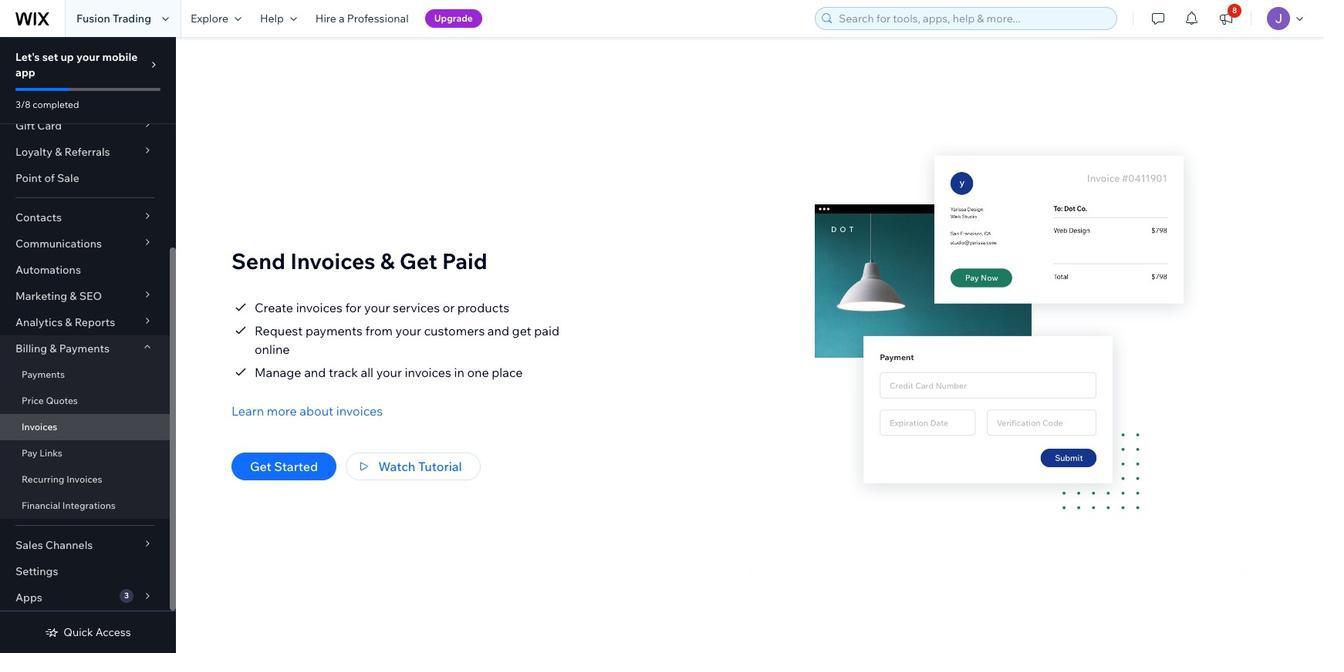 Task type: locate. For each thing, give the bounding box(es) containing it.
price
[[22, 395, 44, 407]]

& for reports
[[65, 316, 72, 330]]

1 horizontal spatial invoices
[[66, 474, 102, 486]]

recurring invoices link
[[0, 467, 170, 493]]

get left the paid
[[400, 247, 437, 274]]

0 vertical spatial get
[[400, 247, 437, 274]]

marketing & seo button
[[0, 283, 170, 310]]

2 vertical spatial invoices
[[336, 403, 383, 419]]

0 horizontal spatial get
[[250, 459, 272, 474]]

pay links link
[[0, 441, 170, 467]]

and left get
[[488, 323, 510, 339]]

3/8 completed
[[15, 99, 79, 110]]

& inside popup button
[[50, 342, 57, 356]]

sale
[[57, 171, 79, 185]]

set
[[42, 50, 58, 64]]

upgrade button
[[425, 9, 482, 28]]

1 vertical spatial payments
[[22, 369, 65, 381]]

payments
[[59, 342, 110, 356], [22, 369, 65, 381]]

tutorial
[[418, 459, 462, 474]]

gift
[[15, 119, 35, 133]]

get inside get started button
[[250, 459, 272, 474]]

app
[[15, 66, 35, 80]]

invoices for recurring
[[66, 474, 102, 486]]

financial
[[22, 500, 60, 512]]

invoices up the payments
[[296, 300, 343, 315]]

0 horizontal spatial invoices
[[22, 422, 57, 433]]

upgrade
[[434, 12, 473, 24]]

invoices up pay links
[[22, 422, 57, 433]]

invoices link
[[0, 415, 170, 441]]

payments up payments link
[[59, 342, 110, 356]]

up
[[61, 50, 74, 64]]

invoices down all
[[336, 403, 383, 419]]

marketing & seo
[[15, 289, 102, 303]]

1 horizontal spatial and
[[488, 323, 510, 339]]

get
[[400, 247, 437, 274], [250, 459, 272, 474]]

customers
[[424, 323, 485, 339]]

0 vertical spatial invoices
[[296, 300, 343, 315]]

analytics & reports button
[[0, 310, 170, 336]]

1 vertical spatial get
[[250, 459, 272, 474]]

a
[[339, 12, 345, 25]]

learn more about invoices
[[232, 403, 383, 419]]

0 vertical spatial invoices
[[290, 247, 375, 274]]

your
[[76, 50, 100, 64], [364, 300, 390, 315], [396, 323, 421, 339], [376, 365, 402, 380]]

learn more about invoices link
[[232, 402, 383, 420]]

payments
[[306, 323, 363, 339]]

your right the up
[[76, 50, 100, 64]]

watch tutorial
[[378, 459, 462, 474]]

& right loyalty
[[55, 145, 62, 159]]

& for payments
[[50, 342, 57, 356]]

invoices left in
[[405, 365, 452, 380]]

invoices
[[296, 300, 343, 315], [405, 365, 452, 380], [336, 403, 383, 419]]

payments link
[[0, 362, 170, 388]]

point of sale link
[[0, 165, 170, 191]]

2 vertical spatial invoices
[[66, 474, 102, 486]]

started
[[274, 459, 318, 474]]

or
[[443, 300, 455, 315]]

&
[[55, 145, 62, 159], [380, 247, 395, 274], [70, 289, 77, 303], [65, 316, 72, 330], [50, 342, 57, 356]]

sidebar element
[[0, 0, 176, 654]]

watch
[[378, 459, 416, 474]]

get left the started
[[250, 459, 272, 474]]

0 vertical spatial and
[[488, 323, 510, 339]]

learn
[[232, 403, 264, 419]]

pay links
[[22, 448, 62, 459]]

payments up the price quotes in the bottom left of the page
[[22, 369, 65, 381]]

3/8
[[15, 99, 31, 110]]

help button
[[251, 0, 306, 37]]

your down the services
[[396, 323, 421, 339]]

get
[[512, 323, 532, 339]]

and
[[488, 323, 510, 339], [304, 365, 326, 380]]

integrations
[[62, 500, 116, 512]]

and left track
[[304, 365, 326, 380]]

about
[[300, 403, 334, 419]]

3
[[124, 591, 129, 601]]

analytics & reports
[[15, 316, 115, 330]]

price quotes
[[22, 395, 78, 407]]

& left reports
[[65, 316, 72, 330]]

& right billing
[[50, 342, 57, 356]]

0 horizontal spatial and
[[304, 365, 326, 380]]

quick access button
[[45, 626, 131, 640]]

0 vertical spatial payments
[[59, 342, 110, 356]]

card
[[37, 119, 62, 133]]

1 vertical spatial invoices
[[22, 422, 57, 433]]

watch tutorial button
[[346, 453, 481, 481]]

loyalty
[[15, 145, 52, 159]]

invoices down pay links link
[[66, 474, 102, 486]]

2 horizontal spatial invoices
[[290, 247, 375, 274]]

your inside let's set up your mobile app
[[76, 50, 100, 64]]

1 horizontal spatial get
[[400, 247, 437, 274]]

automations
[[15, 263, 81, 277]]

apps
[[15, 591, 42, 605]]

invoices up for
[[290, 247, 375, 274]]

1 vertical spatial invoices
[[405, 365, 452, 380]]

& left seo
[[70, 289, 77, 303]]

get started button
[[232, 453, 337, 481]]

contacts
[[15, 211, 62, 225]]

automations link
[[0, 257, 170, 283]]

invoices
[[290, 247, 375, 274], [22, 422, 57, 433], [66, 474, 102, 486]]

payments inside popup button
[[59, 342, 110, 356]]



Task type: describe. For each thing, give the bounding box(es) containing it.
services
[[393, 300, 440, 315]]

paid
[[442, 247, 488, 274]]

recurring
[[22, 474, 64, 486]]

pay
[[22, 448, 37, 459]]

gift card button
[[0, 113, 170, 139]]

all
[[361, 365, 374, 380]]

sales
[[15, 539, 43, 553]]

one
[[467, 365, 489, 380]]

& for seo
[[70, 289, 77, 303]]

seo
[[79, 289, 102, 303]]

in
[[454, 365, 465, 380]]

send
[[232, 247, 286, 274]]

help
[[260, 12, 284, 25]]

& for referrals
[[55, 145, 62, 159]]

create invoices for your services or products request payments from your customers and get paid online manage and track all your invoices in one place
[[255, 300, 560, 380]]

invoices for send
[[290, 247, 375, 274]]

completed
[[33, 99, 79, 110]]

request
[[255, 323, 303, 339]]

send invoices & get paid
[[232, 247, 488, 274]]

create
[[255, 300, 293, 315]]

point
[[15, 171, 42, 185]]

place
[[492, 365, 523, 380]]

contacts button
[[0, 205, 170, 231]]

more
[[267, 403, 297, 419]]

let's
[[15, 50, 40, 64]]

hire
[[316, 12, 337, 25]]

8 button
[[1210, 0, 1244, 37]]

let's set up your mobile app
[[15, 50, 138, 80]]

Search for tools, apps, help & more... field
[[835, 8, 1112, 29]]

channels
[[45, 539, 93, 553]]

manage
[[255, 365, 301, 380]]

fusion trading
[[76, 12, 151, 25]]

quotes
[[46, 395, 78, 407]]

sales channels
[[15, 539, 93, 553]]

communications
[[15, 237, 102, 251]]

loyalty & referrals
[[15, 145, 110, 159]]

marketing
[[15, 289, 67, 303]]

gift card
[[15, 119, 62, 133]]

hire a professional
[[316, 12, 409, 25]]

billing
[[15, 342, 47, 356]]

your up from
[[364, 300, 390, 315]]

for
[[345, 300, 362, 315]]

of
[[44, 171, 55, 185]]

billing & payments button
[[0, 336, 170, 362]]

online
[[255, 342, 290, 357]]

your right all
[[376, 365, 402, 380]]

financial integrations
[[22, 500, 116, 512]]

point of sale
[[15, 171, 79, 185]]

sales channels button
[[0, 533, 170, 559]]

hire a professional link
[[306, 0, 418, 37]]

trading
[[113, 12, 151, 25]]

mobile
[[102, 50, 138, 64]]

financial integrations link
[[0, 493, 170, 520]]

referrals
[[64, 145, 110, 159]]

access
[[96, 626, 131, 640]]

8
[[1233, 5, 1238, 15]]

reports
[[75, 316, 115, 330]]

billing & payments
[[15, 342, 110, 356]]

settings link
[[0, 559, 170, 585]]

communications button
[[0, 231, 170, 257]]

recurring invoices
[[22, 474, 102, 486]]

get started
[[250, 459, 318, 474]]

1 vertical spatial and
[[304, 365, 326, 380]]

loyalty & referrals button
[[0, 139, 170, 165]]

paid
[[534, 323, 560, 339]]

quick
[[64, 626, 93, 640]]

quick access
[[64, 626, 131, 640]]

track
[[329, 365, 358, 380]]

products
[[458, 300, 510, 315]]

links
[[40, 448, 62, 459]]

professional
[[347, 12, 409, 25]]

settings
[[15, 565, 58, 579]]

analytics
[[15, 316, 63, 330]]

& up the services
[[380, 247, 395, 274]]

from
[[366, 323, 393, 339]]



Task type: vqa. For each thing, say whether or not it's contained in the screenshot.
one
yes



